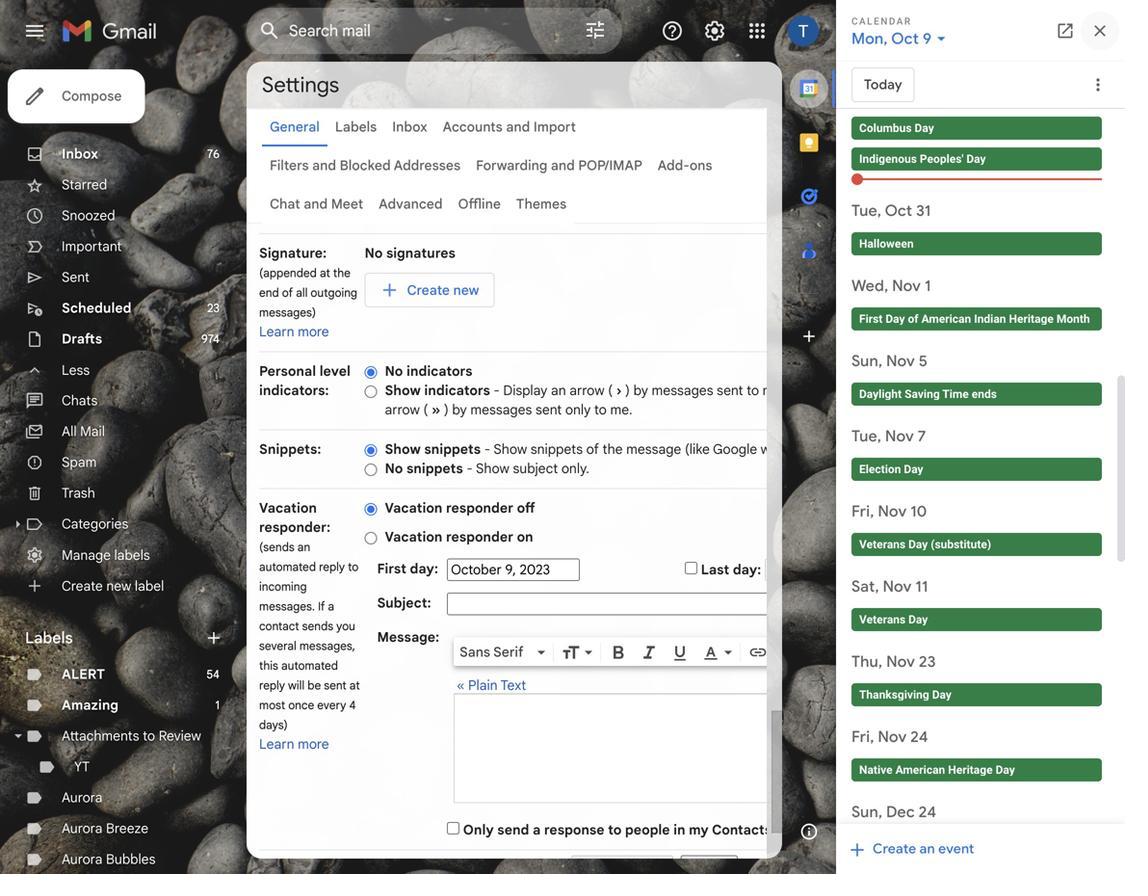 Task type: describe. For each thing, give the bounding box(es) containing it.
» ) by messages sent only to me.
[[432, 401, 633, 418]]

themes link
[[517, 196, 567, 213]]

breeze
[[106, 820, 149, 837]]

sent
[[62, 269, 90, 286]]

and for meet
[[304, 196, 328, 213]]

blocked
[[340, 157, 391, 174]]

( inside ) by messages sent to my address (not a mailing list), and a double arrow (
[[424, 401, 428, 418]]

76
[[207, 147, 220, 161]]

last
[[701, 562, 730, 578]]

chats
[[62, 392, 98, 409]]

to inside the labels navigation
[[143, 728, 155, 745]]

last day:
[[701, 562, 762, 578]]

- for show subject only.
[[467, 460, 473, 477]]

off
[[517, 500, 536, 517]]

of for end
[[282, 286, 293, 300]]

no snippets - show subject only.
[[385, 460, 590, 477]]

responder for off
[[446, 500, 514, 517]]

trash
[[62, 485, 95, 502]]

attachments to review link
[[62, 728, 201, 745]]

forwarding
[[476, 157, 548, 174]]

0 vertical spatial automated
[[259, 560, 316, 575]]

if
[[318, 600, 325, 614]]

1 vertical spatial reply
[[259, 679, 285, 693]]

search!).
[[790, 441, 844, 458]]

manage
[[62, 547, 111, 564]]

1 vertical spatial )
[[444, 401, 449, 418]]

side panel section
[[783, 62, 837, 859]]

manage labels
[[62, 547, 150, 564]]

new for create new label
[[106, 578, 131, 595]]

day: for first day:
[[410, 560, 439, 577]]

several
[[259, 639, 297, 654]]

sent inside vacation responder: (sends an automated reply to incoming messages. if a contact sends you several messages, this automated reply will be sent at most once every 4 days) learn more
[[324, 679, 347, 693]]

signatures
[[387, 245, 456, 262]]

alert
[[62, 666, 105, 683]]

bubbles
[[106, 851, 156, 868]]

labels link
[[335, 119, 377, 135]]

personal
[[259, 363, 316, 380]]

attachments
[[62, 728, 139, 745]]

vacation responder off
[[385, 500, 536, 517]]

- for show snippets of the message (like google web search!).
[[485, 441, 491, 458]]

1 vertical spatial sent
[[536, 401, 562, 418]]

in
[[674, 822, 686, 839]]

snippets:
[[259, 441, 321, 458]]

meet
[[331, 196, 364, 213]]

1 vertical spatial by
[[452, 401, 467, 418]]

an inside vacation responder: (sends an automated reply to incoming messages. if a contact sends you several messages, this automated reply will be sent at most once every 4 days) learn more
[[298, 540, 311, 555]]

learn inside signature: (appended at the end of all outgoing messages) learn more
[[259, 323, 295, 340]]

advanced link
[[379, 196, 443, 213]]

can
[[390, 186, 413, 203]]

double
[[990, 382, 1033, 399]]

message:
[[377, 629, 440, 646]]

my inside ) by messages sent to my address (not a mailing list), and a double arrow (
[[763, 382, 781, 399]]

Only send a response to people in my Contacts checkbox
[[447, 822, 460, 835]]

settings
[[262, 71, 339, 98]]

all mail link
[[62, 423, 105, 440]]

underline ‪(⌘u)‬ image
[[671, 644, 690, 663]]

display
[[504, 382, 548, 399]]

2 vertical spatial no
[[385, 460, 403, 477]]

aurora link
[[62, 789, 103, 806]]

1 horizontal spatial inbox link
[[393, 119, 428, 135]]

aurora breeze link
[[62, 820, 149, 837]]

›
[[617, 382, 622, 399]]

people
[[626, 822, 670, 839]]

personal level indicators:
[[259, 363, 351, 399]]

inbox for rightmost inbox "link"
[[393, 119, 428, 135]]

show snippets - show snippets of the message (like google web search!).
[[385, 441, 844, 458]]

« plain text
[[457, 677, 527, 694]]

will
[[288, 679, 305, 693]]

support image
[[661, 19, 684, 42]]

change
[[473, 186, 519, 203]]

learn inside vacation responder: (sends an automated reply to incoming messages. if a contact sends you several messages, this automated reply will be sent at most once every 4 days) learn more
[[259, 736, 295, 753]]

1
[[215, 698, 220, 713]]

yt
[[74, 759, 90, 776]]

categories
[[62, 516, 129, 533]]

sans serif option
[[456, 643, 534, 662]]

Last day: checkbox
[[685, 562, 698, 575]]

send
[[498, 822, 530, 839]]

messages,
[[300, 639, 356, 654]]

indicators for show
[[424, 382, 490, 399]]

First day: text field
[[447, 559, 580, 581]]

pop/imap
[[579, 157, 643, 174]]

settings image
[[704, 19, 727, 42]]

Vacation responder text field
[[455, 704, 1033, 793]]

themes
[[517, 196, 567, 213]]

incoming
[[259, 580, 307, 594]]

labels for labels "link"
[[335, 119, 377, 135]]

) inside ) by messages sent to my address (not a mailing list), and a double arrow (
[[626, 382, 630, 399]]

more inside vacation responder: (sends an automated reply to incoming messages. if a contact sends you several messages, this automated reply will be sent at most once every 4 days) learn more
[[298, 736, 329, 753]]

offline
[[458, 196, 501, 213]]

every
[[317, 698, 346, 713]]

Search mail text field
[[289, 21, 530, 40]]

compose button
[[8, 69, 145, 123]]

drafts link
[[62, 331, 102, 348]]

signature: (appended at the end of all outgoing messages) learn more
[[259, 245, 358, 340]]

0 horizontal spatial my
[[689, 822, 709, 839]]

spam link
[[62, 454, 97, 471]]

to inside ) by messages sent to my address (not a mailing list), and a double arrow (
[[747, 382, 760, 399]]

first day:
[[377, 560, 439, 577]]

only send a response to people in my contacts
[[463, 822, 772, 839]]

accounts
[[443, 119, 503, 135]]

show indicators -
[[385, 382, 504, 399]]

(appended
[[259, 266, 317, 281]]

and for pop/imap
[[551, 157, 575, 174]]

compose
[[62, 88, 122, 105]]

no for no indicators
[[385, 363, 403, 380]]

labels
[[114, 547, 150, 564]]

indicators:
[[259, 382, 329, 399]]

review
[[159, 728, 201, 745]]

show right show snippets option
[[385, 441, 421, 458]]

by inside ) by messages sent to my address (not a mailing list), and a double arrow (
[[634, 382, 649, 399]]

labels navigation
[[0, 62, 247, 874]]

create new button
[[365, 273, 495, 308]]

less
[[62, 362, 90, 379]]

add-ons
[[658, 157, 713, 174]]

1 vertical spatial messages
[[471, 401, 532, 418]]

a left "double"
[[979, 382, 987, 399]]

amazing
[[62, 697, 118, 714]]

show right "show indicators" option
[[385, 382, 421, 399]]

formatting options toolbar
[[454, 638, 1042, 666]]

aurora for aurora bubbles
[[62, 851, 103, 868]]



Task type: locate. For each thing, give the bounding box(es) containing it.
create for create new
[[407, 282, 450, 299]]

indicators up 'show indicators -'
[[407, 363, 473, 380]]

1 horizontal spatial sent
[[536, 401, 562, 418]]

offline link
[[458, 196, 501, 213]]

the down me.
[[603, 441, 623, 458]]

0 horizontal spatial inbox link
[[62, 146, 98, 162]]

labels heading
[[25, 629, 204, 648]]

search mail image
[[253, 13, 287, 48]]

0 horizontal spatial )
[[444, 401, 449, 418]]

0 vertical spatial indicators
[[407, 363, 473, 380]]

automated up "be"
[[281, 659, 338, 673]]

address
[[785, 382, 834, 399]]

no right no snippets radio
[[385, 460, 403, 477]]

arrow inside ) by messages sent to my address (not a mailing list), and a double arrow (
[[385, 401, 420, 418]]

None search field
[[247, 8, 623, 54]]

No indicators radio
[[365, 365, 377, 380]]

aurora down aurora breeze
[[62, 851, 103, 868]]

1 horizontal spatial messages
[[652, 382, 714, 399]]

more down once
[[298, 736, 329, 753]]

1 horizontal spatial the
[[603, 441, 623, 458]]

1 horizontal spatial by
[[634, 382, 649, 399]]

snoozed link
[[62, 207, 115, 224]]

arrow up the only
[[570, 382, 605, 399]]

at up outgoing
[[320, 266, 330, 281]]

and for import
[[506, 119, 530, 135]]

0 vertical spatial reply
[[319, 560, 345, 575]]

1 vertical spatial responder
[[446, 529, 514, 546]]

0 horizontal spatial of
[[282, 286, 293, 300]]

aurora bubbles link
[[62, 851, 156, 868]]

and inside ) by messages sent to my address (not a mailing list), and a double arrow (
[[953, 382, 976, 399]]

sent up "every"
[[324, 679, 347, 693]]

all
[[296, 286, 308, 300]]

an up the only
[[551, 382, 566, 399]]

display an arrow ( ›
[[504, 382, 622, 399]]

and left import
[[506, 119, 530, 135]]

no right the no indicators 'radio'
[[385, 363, 403, 380]]

and right view
[[447, 186, 470, 203]]

of for snippets
[[587, 441, 599, 458]]

to left people
[[608, 822, 622, 839]]

0 vertical spatial labels
[[335, 119, 377, 135]]

labels for 'labels' heading
[[25, 629, 73, 648]]

italic ‪(⌘i)‬ image
[[640, 643, 659, 662]]

chats link
[[62, 392, 98, 409]]

chat
[[270, 196, 300, 213]]

arrow
[[570, 382, 605, 399], [385, 401, 420, 418]]

0 vertical spatial learn
[[259, 323, 295, 340]]

contacts
[[712, 822, 772, 839]]

forwarding and pop/imap
[[476, 157, 643, 174]]

1 vertical spatial of
[[587, 441, 599, 458]]

0 horizontal spatial at
[[320, 266, 330, 281]]

0 vertical spatial by
[[634, 382, 649, 399]]

1 vertical spatial the
[[603, 441, 623, 458]]

0 vertical spatial my
[[763, 382, 781, 399]]

aurora for aurora link
[[62, 789, 103, 806]]

2 aurora from the top
[[62, 820, 103, 837]]

important
[[62, 238, 122, 255]]

( left '›'
[[608, 382, 613, 399]]

no indicators
[[385, 363, 473, 380]]

- for display an arrow (
[[494, 382, 500, 399]]

) right '›'
[[626, 382, 630, 399]]

1 vertical spatial labels
[[25, 629, 73, 648]]

advanced search options image
[[576, 11, 615, 49]]

( left the »
[[424, 401, 428, 418]]

1 horizontal spatial of
[[587, 441, 599, 458]]

1 vertical spatial aurora
[[62, 820, 103, 837]]

2 vertical spatial -
[[467, 460, 473, 477]]

messages up (like
[[652, 382, 714, 399]]

new inside the labels navigation
[[106, 578, 131, 595]]

indicators for no
[[407, 363, 473, 380]]

of inside signature: (appended at the end of all outgoing messages) learn more
[[282, 286, 293, 300]]

0 horizontal spatial the
[[333, 266, 351, 281]]

Subject text field
[[447, 593, 792, 615]]

vacation for vacation responder off
[[385, 500, 443, 517]]

0 horizontal spatial day:
[[410, 560, 439, 577]]

vacation inside vacation responder: (sends an automated reply to incoming messages. if a contact sends you several messages, this automated reply will be sent at most once every 4 days) learn more
[[259, 500, 317, 517]]

0 vertical spatial no
[[365, 245, 383, 262]]

forwarding and pop/imap link
[[476, 157, 643, 174]]

1 horizontal spatial arrow
[[570, 382, 605, 399]]

my left address
[[763, 382, 781, 399]]

spam
[[62, 454, 97, 471]]

vacation up the responder:
[[259, 500, 317, 517]]

to left address
[[747, 382, 760, 399]]

vacation for vacation responder: (sends an automated reply to incoming messages. if a contact sends you several messages, this automated reply will be sent at most once every 4 days) learn more
[[259, 500, 317, 517]]

0 vertical spatial learn more link
[[259, 323, 329, 340]]

new left label
[[106, 578, 131, 595]]

0 vertical spatial responder
[[446, 500, 514, 517]]

labels up filters and blocked addresses
[[335, 119, 377, 135]]

gmail image
[[62, 12, 167, 50]]

1 vertical spatial no
[[385, 363, 403, 380]]

reply up 'if'
[[319, 560, 345, 575]]

of left the all
[[282, 286, 293, 300]]

0 horizontal spatial (
[[424, 401, 428, 418]]

general
[[270, 119, 320, 135]]

the up outgoing
[[333, 266, 351, 281]]

learn down messages) at left
[[259, 323, 295, 340]]

0 horizontal spatial -
[[467, 460, 473, 477]]

filters and blocked addresses
[[270, 157, 461, 174]]

54
[[207, 668, 220, 682]]

signature:
[[259, 245, 327, 262]]

snippets up the 'vacation responder off'
[[407, 460, 463, 477]]

filters and blocked addresses link
[[270, 157, 461, 174]]

inbox for the leftmost inbox "link"
[[62, 146, 98, 162]]

learn more link for learn
[[259, 323, 329, 340]]

this
[[259, 659, 278, 673]]

create inside the labels navigation
[[62, 578, 103, 595]]

to left me.
[[595, 401, 607, 418]]

create inside create new button
[[407, 282, 450, 299]]

inbox
[[393, 119, 428, 135], [62, 146, 98, 162]]

most
[[259, 698, 285, 713]]

starred link
[[62, 176, 107, 193]]

learn more link for if
[[259, 736, 329, 753]]

responder for on
[[446, 529, 514, 546]]

and right filters
[[312, 157, 336, 174]]

learn more link down messages) at left
[[259, 323, 329, 340]]

0 horizontal spatial labels
[[25, 629, 73, 648]]

first
[[377, 560, 407, 577]]

2 more from the top
[[298, 736, 329, 753]]

sends
[[302, 619, 334, 634]]

subject:
[[377, 595, 431, 612]]

- up the 'vacation responder off'
[[467, 460, 473, 477]]

sent up google
[[717, 382, 744, 399]]

1 vertical spatial arrow
[[385, 401, 420, 418]]

messages
[[652, 382, 714, 399], [471, 401, 532, 418]]

google
[[713, 441, 758, 458]]

create for create new label
[[62, 578, 103, 595]]

navigation
[[259, 851, 1051, 874]]

1 horizontal spatial new
[[454, 282, 480, 299]]

new down the signatures
[[454, 282, 480, 299]]

3 aurora from the top
[[62, 851, 103, 868]]

snippets for show snippets of the message (like google web search!).
[[424, 441, 481, 458]]

1 vertical spatial learn
[[259, 736, 295, 753]]

(
[[608, 382, 613, 399], [424, 401, 428, 418]]

create down the signatures
[[407, 282, 450, 299]]

labels up alert
[[25, 629, 73, 648]]

0 vertical spatial of
[[282, 286, 293, 300]]

Show snippets radio
[[365, 443, 377, 458]]

1 learn from the top
[[259, 323, 295, 340]]

1 aurora from the top
[[62, 789, 103, 806]]

responder
[[446, 500, 514, 517], [446, 529, 514, 546]]

labels inside navigation
[[25, 629, 73, 648]]

you
[[337, 619, 356, 634]]

-
[[494, 382, 500, 399], [485, 441, 491, 458], [467, 460, 473, 477]]

aurora down aurora link
[[62, 820, 103, 837]]

a right 'if'
[[328, 600, 335, 614]]

reply up most on the left of the page
[[259, 679, 285, 693]]

categories link
[[62, 516, 129, 533]]

snippets up only.
[[531, 441, 583, 458]]

No snippets radio
[[365, 463, 377, 477]]

tab list
[[783, 62, 837, 805]]

attachments to review
[[62, 728, 201, 745]]

web
[[761, 441, 787, 458]]

0 vertical spatial aurora
[[62, 789, 103, 806]]

a right send
[[533, 822, 541, 839]]

my
[[763, 382, 781, 399], [689, 822, 709, 839]]

1 vertical spatial new
[[106, 578, 131, 595]]

less button
[[0, 355, 231, 386]]

advanced
[[379, 196, 443, 213]]

drafts
[[62, 331, 102, 348]]

my right in
[[689, 822, 709, 839]]

a inside vacation responder: (sends an automated reply to incoming messages. if a contact sends you several messages, this automated reply will be sent at most once every 4 days) learn more
[[328, 600, 335, 614]]

show
[[385, 382, 421, 399], [385, 441, 421, 458], [494, 441, 528, 458], [476, 460, 510, 477]]

1 vertical spatial at
[[350, 679, 360, 693]]

1 horizontal spatial my
[[763, 382, 781, 399]]

1 horizontal spatial day:
[[733, 562, 762, 578]]

by right the »
[[452, 401, 467, 418]]

you can view and change your preferences
[[365, 186, 631, 203]]

once
[[288, 698, 314, 713]]

new for create new
[[454, 282, 480, 299]]

2 learn more link from the top
[[259, 736, 329, 753]]

to left review
[[143, 728, 155, 745]]

mailing
[[877, 382, 920, 399]]

0 horizontal spatial arrow
[[385, 401, 420, 418]]

and for blocked
[[312, 157, 336, 174]]

0 vertical spatial more
[[298, 323, 329, 340]]

inbox inside the labels navigation
[[62, 146, 98, 162]]

2 horizontal spatial sent
[[717, 382, 744, 399]]

all mail
[[62, 423, 105, 440]]

0 vertical spatial messages
[[652, 382, 714, 399]]

vacation responder: (sends an automated reply to incoming messages. if a contact sends you several messages, this automated reply will be sent at most once every 4 days) learn more
[[259, 500, 360, 753]]

and right chat
[[304, 196, 328, 213]]

1 vertical spatial more
[[298, 736, 329, 753]]

day:
[[410, 560, 439, 577], [733, 562, 762, 578]]

2 responder from the top
[[446, 529, 514, 546]]

Vacation responder off radio
[[365, 502, 377, 517]]

1 horizontal spatial labels
[[335, 119, 377, 135]]

Last day: text field
[[765, 559, 898, 581]]

of up only.
[[587, 441, 599, 458]]

messages inside ) by messages sent to my address (not a mailing list), and a double arrow (
[[652, 382, 714, 399]]

message
[[627, 441, 682, 458]]

1 more from the top
[[298, 323, 329, 340]]

mail
[[80, 423, 105, 440]]

aurora breeze
[[62, 820, 149, 837]]

show up no snippets - show subject only.
[[494, 441, 528, 458]]

at up 4
[[350, 679, 360, 693]]

0 vertical spatial arrow
[[570, 382, 605, 399]]

a right (not
[[866, 382, 873, 399]]

0 horizontal spatial by
[[452, 401, 467, 418]]

1 responder from the top
[[446, 500, 514, 517]]

learn down days)
[[259, 736, 295, 753]]

indicators up the »
[[424, 382, 490, 399]]

label
[[135, 578, 164, 595]]

0 vertical spatial at
[[320, 266, 330, 281]]

0 vertical spatial -
[[494, 382, 500, 399]]

filters
[[270, 157, 309, 174]]

- up no snippets - show subject only.
[[485, 441, 491, 458]]

show left subject
[[476, 460, 510, 477]]

you
[[365, 186, 387, 203]]

0 horizontal spatial messages
[[471, 401, 532, 418]]

23
[[207, 301, 220, 316]]

and down import
[[551, 157, 575, 174]]

1 vertical spatial inbox
[[62, 146, 98, 162]]

0 horizontal spatial sent
[[324, 679, 347, 693]]

0 vertical spatial create
[[407, 282, 450, 299]]

new inside button
[[454, 282, 480, 299]]

and
[[506, 119, 530, 135], [312, 157, 336, 174], [551, 157, 575, 174], [447, 186, 470, 203], [304, 196, 328, 213], [953, 382, 976, 399]]

1 vertical spatial my
[[689, 822, 709, 839]]

0 vertical spatial an
[[551, 382, 566, 399]]

0 vertical spatial )
[[626, 382, 630, 399]]

974
[[201, 332, 220, 347]]

no
[[365, 245, 383, 262], [385, 363, 403, 380], [385, 460, 403, 477]]

inbox link up starred
[[62, 146, 98, 162]]

amazing link
[[62, 697, 118, 714]]

inbox link
[[393, 119, 428, 135], [62, 146, 98, 162]]

0 vertical spatial inbox
[[393, 119, 428, 135]]

an down the responder:
[[298, 540, 311, 555]]

0 horizontal spatial new
[[106, 578, 131, 595]]

1 vertical spatial -
[[485, 441, 491, 458]]

preferences
[[553, 186, 627, 203]]

to inside vacation responder: (sends an automated reply to incoming messages. if a contact sends you several messages, this automated reply will be sent at most once every 4 days) learn more
[[348, 560, 359, 575]]

yt link
[[74, 759, 90, 776]]

add-
[[658, 157, 690, 174]]

snippets up no snippets - show subject only.
[[424, 441, 481, 458]]

subject
[[513, 460, 558, 477]]

vacation right vacation responder off radio
[[385, 500, 443, 517]]

2 vertical spatial aurora
[[62, 851, 103, 868]]

0 vertical spatial new
[[454, 282, 480, 299]]

1 vertical spatial indicators
[[424, 382, 490, 399]]

more inside signature: (appended at the end of all outgoing messages) learn more
[[298, 323, 329, 340]]

bold ‪(⌘b)‬ image
[[609, 643, 629, 662]]

0 horizontal spatial reply
[[259, 679, 285, 693]]

1 horizontal spatial inbox
[[393, 119, 428, 135]]

0 vertical spatial (
[[608, 382, 613, 399]]

day: right last
[[733, 562, 762, 578]]

contact
[[259, 619, 299, 634]]

inbox up addresses on the top left
[[393, 119, 428, 135]]

to left first
[[348, 560, 359, 575]]

1 horizontal spatial -
[[485, 441, 491, 458]]

at inside signature: (appended at the end of all outgoing messages) learn more
[[320, 266, 330, 281]]

vacation for vacation responder on
[[385, 529, 443, 546]]

1 vertical spatial inbox link
[[62, 146, 98, 162]]

arrow left the »
[[385, 401, 420, 418]]

create down manage
[[62, 578, 103, 595]]

a
[[866, 382, 873, 399], [979, 382, 987, 399], [328, 600, 335, 614], [533, 822, 541, 839]]

at inside vacation responder: (sends an automated reply to incoming messages. if a contact sends you several messages, this automated reply will be sent at most once every 4 days) learn more
[[350, 679, 360, 693]]

chat and meet link
[[270, 196, 364, 213]]

Vacation responder on radio
[[365, 531, 377, 545]]

day: for last day:
[[733, 562, 762, 578]]

learn more link down days)
[[259, 736, 329, 753]]

- left display
[[494, 382, 500, 399]]

and right list), on the right of page
[[953, 382, 976, 399]]

1 vertical spatial an
[[298, 540, 311, 555]]

create new label link
[[62, 578, 164, 595]]

aurora for aurora breeze
[[62, 820, 103, 837]]

0 horizontal spatial create
[[62, 578, 103, 595]]

automated up incoming
[[259, 560, 316, 575]]

no left the signatures
[[365, 245, 383, 262]]

0 horizontal spatial inbox
[[62, 146, 98, 162]]

1 horizontal spatial reply
[[319, 560, 345, 575]]

general link
[[270, 119, 320, 135]]

day: right first
[[410, 560, 439, 577]]

1 vertical spatial automated
[[281, 659, 338, 673]]

sent inside ) by messages sent to my address (not a mailing list), and a double arrow (
[[717, 382, 744, 399]]

sent down display an arrow ( ›
[[536, 401, 562, 418]]

1 horizontal spatial )
[[626, 382, 630, 399]]

1 vertical spatial create
[[62, 578, 103, 595]]

responder down the 'vacation responder off'
[[446, 529, 514, 546]]

inbox up starred
[[62, 146, 98, 162]]

response
[[545, 822, 605, 839]]

no for no signatures
[[365, 245, 383, 262]]

vacation up first day:
[[385, 529, 443, 546]]

1 horizontal spatial at
[[350, 679, 360, 693]]

aurora down 'yt' link in the left of the page
[[62, 789, 103, 806]]

days)
[[259, 718, 288, 733]]

1 vertical spatial (
[[424, 401, 428, 418]]

main menu image
[[23, 19, 46, 42]]

messages.
[[259, 600, 315, 614]]

) right the »
[[444, 401, 449, 418]]

responder up vacation responder on
[[446, 500, 514, 517]]

vacation
[[259, 500, 317, 517], [385, 500, 443, 517], [385, 529, 443, 546]]

1 vertical spatial learn more link
[[259, 736, 329, 753]]

0 vertical spatial the
[[333, 266, 351, 281]]

Show indicators radio
[[365, 384, 377, 399]]

the inside signature: (appended at the end of all outgoing messages) learn more
[[333, 266, 351, 281]]

snippets
[[424, 441, 481, 458], [531, 441, 583, 458], [407, 460, 463, 477]]

all
[[62, 423, 77, 440]]

only
[[566, 401, 591, 418]]

link ‪(⌘k)‬ image
[[749, 643, 768, 662]]

0 horizontal spatial an
[[298, 540, 311, 555]]

inbox link up addresses on the top left
[[393, 119, 428, 135]]

0 vertical spatial inbox link
[[393, 119, 428, 135]]

1 horizontal spatial create
[[407, 282, 450, 299]]

more down messages) at left
[[298, 323, 329, 340]]

snippets for show subject only.
[[407, 460, 463, 477]]

1 learn more link from the top
[[259, 323, 329, 340]]

2 learn from the top
[[259, 736, 295, 753]]

1 horizontal spatial (
[[608, 382, 613, 399]]

1 horizontal spatial an
[[551, 382, 566, 399]]

by right '›'
[[634, 382, 649, 399]]

4
[[349, 698, 356, 713]]

messages down display
[[471, 401, 532, 418]]

2 horizontal spatial -
[[494, 382, 500, 399]]

on
[[517, 529, 534, 546]]

0 vertical spatial sent
[[717, 382, 744, 399]]

(sends
[[259, 540, 295, 555]]

2 vertical spatial sent
[[324, 679, 347, 693]]

level
[[320, 363, 351, 380]]



Task type: vqa. For each thing, say whether or not it's contained in the screenshot.
) inside the ) by messages sent to my address (not a mailing list), and a double arrow (
yes



